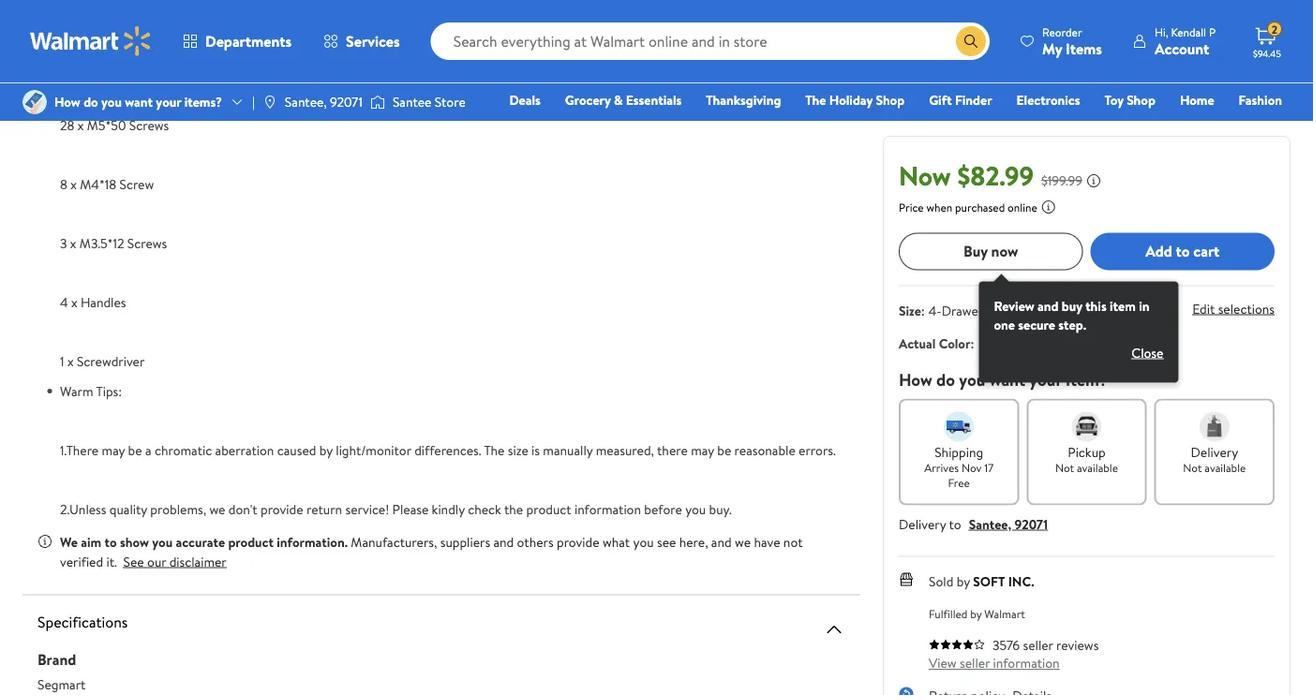 Task type: locate. For each thing, give the bounding box(es) containing it.
available
[[1077, 460, 1118, 476], [1205, 460, 1246, 476]]

gift finder link
[[921, 90, 1001, 110]]

Walmart Site-Wide search field
[[431, 22, 990, 60]]

x right the 8 at left top
[[71, 175, 77, 193]]

light/monitor
[[336, 441, 411, 459]]

santee
[[393, 93, 432, 111]]

x for 4-
[[67, 57, 74, 75]]

available down intent image for delivery
[[1205, 460, 1246, 476]]

0 horizontal spatial shop
[[876, 91, 905, 109]]

do down "color"
[[937, 368, 955, 391]]

1 horizontal spatial to
[[949, 515, 961, 533]]

delivery inside delivery not available
[[1191, 443, 1239, 461]]

product down don't
[[228, 533, 274, 551]]

delivery for to
[[899, 515, 946, 533]]

santee, right |
[[285, 93, 327, 111]]

my
[[1042, 38, 1062, 59]]

x for screwdriver
[[67, 352, 74, 371]]

1 available from the left
[[1077, 460, 1118, 476]]

drawer for :
[[942, 301, 984, 319]]

1 horizontal spatial provide
[[557, 533, 600, 551]]

want for items?
[[125, 93, 153, 111]]

and up secure
[[1038, 296, 1059, 315]]

2 available from the left
[[1205, 460, 1246, 476]]

1 horizontal spatial we
[[735, 533, 751, 551]]

this
[[1086, 296, 1107, 315]]

1 up warm
[[60, 352, 64, 371]]

1 horizontal spatial the
[[806, 91, 826, 109]]

0 horizontal spatial the
[[484, 441, 505, 459]]

screws for 28 x m5*50 screws
[[129, 116, 169, 134]]

4- down the walmart image
[[77, 57, 90, 75]]

you left see
[[633, 533, 654, 551]]

1 vertical spatial do
[[937, 368, 955, 391]]

reasonable
[[735, 441, 796, 459]]

not down intent image for delivery
[[1183, 460, 1202, 476]]

price
[[899, 199, 924, 215]]

add
[[1146, 241, 1173, 262]]

intent image for delivery image
[[1200, 412, 1230, 442]]

do for how do you want your item?
[[937, 368, 955, 391]]

1 horizontal spatial 92071
[[1015, 515, 1048, 533]]

0 horizontal spatial seller
[[960, 654, 990, 672]]

 image
[[22, 90, 47, 114], [370, 93, 385, 112]]

1 horizontal spatial santee,
[[969, 515, 1012, 533]]

2 not from the left
[[1183, 460, 1202, 476]]

want up 28 x m5*50 screws
[[125, 93, 153, 111]]

2 vertical spatial by
[[971, 606, 982, 622]]

to down free on the bottom of page
[[949, 515, 961, 533]]

screws down how do you want your items?
[[129, 116, 169, 134]]

4- for x
[[77, 57, 90, 75]]

1 shop from the left
[[876, 91, 905, 109]]

0 vertical spatial do
[[84, 93, 98, 111]]

1 horizontal spatial and
[[711, 533, 732, 551]]

available inside "pickup not available"
[[1077, 460, 1118, 476]]

available inside delivery not available
[[1205, 460, 1246, 476]]

1 not from the left
[[1056, 460, 1074, 476]]

see our disclaimer
[[123, 552, 227, 571]]

0 vertical spatial santee,
[[285, 93, 327, 111]]

thanksgiving link
[[698, 90, 790, 110]]

kindly
[[432, 500, 465, 518]]

4- for :
[[929, 301, 942, 319]]

3576
[[993, 636, 1020, 654]]

0 vertical spatial drawer
[[90, 57, 131, 75]]

you up 28 x m5*50 screws
[[101, 93, 122, 111]]

1 down the walmart image
[[60, 57, 64, 75]]

available down intent image for pickup
[[1077, 460, 1118, 476]]

0 vertical spatial your
[[156, 93, 181, 111]]

4
[[60, 293, 68, 312]]

0 vertical spatial the
[[806, 91, 826, 109]]

the
[[504, 500, 523, 518]]

shop right toy at the top right of the page
[[1127, 91, 1156, 109]]

to for delivery
[[949, 515, 961, 533]]

1 vertical spatial product
[[228, 533, 274, 551]]

to inside button
[[1176, 241, 1190, 262]]

seller for view
[[960, 654, 990, 672]]

pickup not available
[[1056, 443, 1118, 476]]

1 horizontal spatial product
[[526, 500, 571, 518]]

brand segmart
[[37, 650, 86, 694]]

your left item?
[[1030, 368, 1062, 391]]

 image left santee
[[370, 93, 385, 112]]

0 horizontal spatial be
[[128, 441, 142, 459]]

information up what on the left of the page
[[575, 500, 641, 518]]

0 horizontal spatial drawer
[[90, 57, 131, 75]]

$199.99
[[1041, 171, 1083, 189]]

1 vertical spatial the
[[484, 441, 505, 459]]

may right 1.there
[[102, 441, 125, 459]]

santee, 92071 button
[[969, 515, 1048, 533]]

1 horizontal spatial delivery
[[1191, 443, 1239, 461]]

1 vertical spatial provide
[[557, 533, 600, 551]]

1 horizontal spatial your
[[1030, 368, 1062, 391]]

screws
[[129, 116, 169, 134], [127, 234, 167, 253]]

4- right the size
[[929, 301, 942, 319]]

0 vertical spatial 4-
[[77, 57, 90, 75]]

1 horizontal spatial by
[[957, 573, 970, 591]]

0 horizontal spatial may
[[102, 441, 125, 459]]

may right there
[[691, 441, 714, 459]]

learn more about strikethrough prices image
[[1087, 173, 1102, 188]]

m3.5*12
[[80, 234, 124, 253]]

shop
[[876, 91, 905, 109], [1127, 91, 1156, 109]]

1 horizontal spatial not
[[1183, 460, 1202, 476]]

view seller information link
[[929, 654, 1060, 672]]

0 vertical spatial by
[[319, 441, 333, 459]]

1 horizontal spatial available
[[1205, 460, 1246, 476]]

1 vertical spatial want
[[990, 368, 1026, 391]]

1 horizontal spatial drawer
[[942, 301, 984, 319]]

1 vertical spatial drawer
[[942, 301, 984, 319]]

we left don't
[[209, 500, 225, 518]]

we left have
[[735, 533, 751, 551]]

0 horizontal spatial do
[[84, 93, 98, 111]]

0 horizontal spatial want
[[125, 93, 153, 111]]

hi,
[[1155, 24, 1169, 40]]

x up warm
[[67, 352, 74, 371]]

actual color :
[[899, 334, 974, 353]]

the left size
[[484, 441, 505, 459]]

0 vertical spatial delivery
[[1191, 443, 1239, 461]]

1 horizontal spatial want
[[990, 368, 1026, 391]]

1 vertical spatial 1
[[60, 352, 64, 371]]

be
[[128, 441, 142, 459], [717, 441, 731, 459]]

$94.45
[[1253, 47, 1281, 60]]

not inside "pickup not available"
[[1056, 460, 1074, 476]]

how up 28
[[54, 93, 80, 111]]

2 horizontal spatial and
[[1038, 296, 1059, 315]]

0 horizontal spatial :
[[921, 301, 925, 319]]

please
[[392, 500, 429, 518]]

the left holiday
[[806, 91, 826, 109]]

fulfilled
[[929, 606, 968, 622]]

santee,
[[285, 93, 327, 111], [969, 515, 1012, 533]]

provide left what on the left of the page
[[557, 533, 600, 551]]

one debit link
[[1130, 116, 1211, 136]]

x for m4*18
[[71, 175, 77, 193]]

buy
[[1062, 296, 1083, 315]]

0 horizontal spatial your
[[156, 93, 181, 111]]

x right 3
[[70, 234, 76, 253]]

shop right holiday
[[876, 91, 905, 109]]

provide right don't
[[261, 500, 303, 518]]

walmart+ link
[[1218, 116, 1291, 136]]

2
[[1272, 21, 1278, 37]]

not inside delivery not available
[[1183, 460, 1202, 476]]

1 horizontal spatial be
[[717, 441, 731, 459]]

services button
[[308, 19, 416, 64]]

1 horizontal spatial shop
[[1127, 91, 1156, 109]]

2 shop from the left
[[1127, 91, 1156, 109]]

to for add
[[1176, 241, 1190, 262]]

0 horizontal spatial not
[[1056, 460, 1074, 476]]

1 horizontal spatial information
[[993, 654, 1060, 672]]

the holiday shop
[[806, 91, 905, 109]]

seller right 3576
[[1023, 636, 1053, 654]]

92071 down services popup button
[[330, 93, 363, 111]]

to right aim
[[105, 533, 117, 551]]

edit
[[1193, 300, 1215, 318]]

0 horizontal spatial provide
[[261, 500, 303, 518]]

0 horizontal spatial by
[[319, 441, 333, 459]]

1 be from the left
[[128, 441, 142, 459]]

by right sold
[[957, 573, 970, 591]]

92071
[[330, 93, 363, 111], [1015, 515, 1048, 533]]

purchased
[[955, 199, 1005, 215]]

0 horizontal spatial to
[[105, 533, 117, 551]]

0 vertical spatial want
[[125, 93, 153, 111]]

0 vertical spatial screws
[[129, 116, 169, 134]]

close
[[1132, 343, 1164, 362]]

0 vertical spatial we
[[209, 500, 225, 518]]

seller
[[1023, 636, 1053, 654], [960, 654, 990, 672]]

add to cart button
[[1091, 233, 1275, 270]]

0 horizontal spatial how
[[54, 93, 80, 111]]

1 horizontal spatial 4-
[[929, 301, 942, 319]]

return
[[306, 500, 342, 518]]

toy shop link
[[1096, 90, 1164, 110]]

1 vertical spatial screws
[[127, 234, 167, 253]]

1 vertical spatial your
[[1030, 368, 1062, 391]]

registry link
[[1058, 116, 1123, 136]]

sold
[[929, 573, 954, 591]]

in
[[1139, 296, 1150, 315]]

delivery to santee, 92071
[[899, 515, 1048, 533]]

fulfilled by walmart
[[929, 606, 1025, 622]]

1 vertical spatial 4-
[[929, 301, 942, 319]]

by right 'fulfilled'
[[971, 606, 982, 622]]

now
[[991, 241, 1018, 262]]

x for m5*50
[[78, 116, 84, 134]]

product
[[526, 500, 571, 518], [228, 533, 274, 551]]

: up actual
[[921, 301, 925, 319]]

0 horizontal spatial  image
[[22, 90, 47, 114]]

4 x handles
[[60, 293, 126, 312]]

electronics
[[1017, 91, 1080, 109]]

step.
[[1059, 315, 1086, 333]]

your left items?
[[156, 93, 181, 111]]

delivery for not
[[1191, 443, 1239, 461]]

0 vertical spatial information
[[575, 500, 641, 518]]

delivery
[[1191, 443, 1239, 461], [899, 515, 946, 533]]

to
[[1176, 241, 1190, 262], [949, 515, 961, 533], [105, 533, 117, 551]]

x right 28
[[78, 116, 84, 134]]

how down actual
[[899, 368, 933, 391]]

1 horizontal spatial do
[[937, 368, 955, 391]]

you inside manufacturers, suppliers and others provide what you see here, and we have not verified it.
[[633, 533, 654, 551]]

1.there
[[60, 441, 99, 459]]

1 1 from the top
[[60, 57, 64, 75]]

x
[[67, 57, 74, 75], [78, 116, 84, 134], [71, 175, 77, 193], [70, 234, 76, 253], [71, 293, 77, 312], [67, 352, 74, 371]]

by for fulfilled
[[971, 606, 982, 622]]

2.unless quality problems, we don't provide return service! please kindly check the product information before you buy.
[[60, 500, 732, 518]]

x right 4
[[71, 293, 77, 312]]

1 vertical spatial by
[[957, 573, 970, 591]]

want down 'black'
[[990, 368, 1026, 391]]

drawer
[[90, 57, 131, 75], [942, 301, 984, 319]]

1 horizontal spatial seller
[[1023, 636, 1053, 654]]

your for items?
[[156, 93, 181, 111]]

information down walmart
[[993, 654, 1060, 672]]

by right caused
[[319, 441, 333, 459]]

: down size : 4-drawer in the top right of the page
[[971, 334, 974, 353]]

2 horizontal spatial by
[[971, 606, 982, 622]]

be left reasonable
[[717, 441, 731, 459]]

problems,
[[150, 500, 206, 518]]

x down the walmart image
[[67, 57, 74, 75]]

0 horizontal spatial delivery
[[899, 515, 946, 533]]

you
[[101, 93, 122, 111], [959, 368, 986, 391], [685, 500, 706, 518], [152, 533, 173, 551], [633, 533, 654, 551]]

0 horizontal spatial santee,
[[285, 93, 327, 111]]

home link
[[1172, 90, 1223, 110]]

intent image for shipping image
[[944, 412, 974, 442]]

0 vertical spatial how
[[54, 93, 80, 111]]

1 vertical spatial :
[[971, 334, 974, 353]]

0 horizontal spatial 4-
[[77, 57, 90, 75]]

seller down 3.8862 stars out of 5, based on 3576 seller reviews element
[[960, 654, 990, 672]]

1 horizontal spatial :
[[971, 334, 974, 353]]

2.unless
[[60, 500, 106, 518]]

delivery down arrives on the right of page
[[899, 515, 946, 533]]

how for how do you want your item?
[[899, 368, 933, 391]]

color
[[939, 334, 971, 353]]

0 vertical spatial provide
[[261, 500, 303, 518]]

1 vertical spatial 92071
[[1015, 515, 1048, 533]]

our
[[147, 552, 166, 571]]

product right the
[[526, 500, 571, 518]]

1 vertical spatial we
[[735, 533, 751, 551]]

screws right the 'm3.5*12'
[[127, 234, 167, 253]]

0 horizontal spatial product
[[228, 533, 274, 551]]

kendall
[[1171, 24, 1207, 40]]

&
[[614, 91, 623, 109]]

drawer down the walmart image
[[90, 57, 131, 75]]

and right here,
[[711, 533, 732, 551]]

1 vertical spatial delivery
[[899, 515, 946, 533]]

1 horizontal spatial may
[[691, 441, 714, 459]]

0 vertical spatial product
[[526, 500, 571, 518]]

available for delivery
[[1205, 460, 1246, 476]]

 image
[[262, 95, 277, 110]]

by for sold
[[957, 573, 970, 591]]

3
[[60, 234, 67, 253]]

m5*50
[[87, 116, 126, 134]]

0 vertical spatial 1
[[60, 57, 64, 75]]

departments button
[[167, 19, 308, 64]]

1 horizontal spatial how
[[899, 368, 933, 391]]

electronics link
[[1008, 90, 1089, 110]]

manufacturers,
[[351, 533, 437, 551]]

2 horizontal spatial to
[[1176, 241, 1190, 262]]

santee, down free on the bottom of page
[[969, 515, 1012, 533]]

1 vertical spatial information
[[993, 654, 1060, 672]]

2 1 from the top
[[60, 352, 64, 371]]

4-
[[77, 57, 90, 75], [929, 301, 942, 319]]

x for handles
[[71, 293, 77, 312]]

92071 up inc.
[[1015, 515, 1048, 533]]

1 horizontal spatial  image
[[370, 93, 385, 112]]

fashion link
[[1230, 90, 1291, 110]]

be left a
[[128, 441, 142, 459]]

1 vertical spatial how
[[899, 368, 933, 391]]

drawer for x
[[90, 57, 131, 75]]

delivery not available
[[1183, 443, 1246, 476]]

0 horizontal spatial 92071
[[330, 93, 363, 111]]

nov
[[962, 460, 982, 476]]

free
[[948, 475, 970, 491]]

and left others
[[493, 533, 514, 551]]

0 horizontal spatial available
[[1077, 460, 1118, 476]]

before
[[644, 500, 682, 518]]

to left cart
[[1176, 241, 1190, 262]]

 image down the walmart image
[[22, 90, 47, 114]]

cart
[[1194, 241, 1220, 262]]

not down intent image for pickup
[[1056, 460, 1074, 476]]

delivery down intent image for delivery
[[1191, 443, 1239, 461]]

close button
[[1117, 338, 1179, 368]]

drawer up "color"
[[942, 301, 984, 319]]

do up the m5*50
[[84, 93, 98, 111]]



Task type: describe. For each thing, give the bounding box(es) containing it.
intent image for pickup image
[[1072, 412, 1102, 442]]

one
[[1139, 117, 1167, 135]]

m4*18
[[80, 175, 116, 193]]

x for m3.5*12
[[70, 234, 76, 253]]

shop inside the toy shop link
[[1127, 91, 1156, 109]]

not for delivery
[[1183, 460, 1202, 476]]

you left 'buy.'
[[685, 500, 706, 518]]

 image for santee store
[[370, 93, 385, 112]]

chromatic
[[155, 441, 212, 459]]

specifications
[[37, 612, 128, 633]]

do for how do you want your items?
[[84, 93, 98, 111]]

here,
[[679, 533, 708, 551]]

reviews
[[1057, 636, 1099, 654]]

3 x m3.5*12 screws
[[60, 234, 167, 253]]

santee, 92071
[[285, 93, 363, 111]]

inc.
[[1008, 573, 1034, 591]]

2 be from the left
[[717, 441, 731, 459]]

essentials
[[626, 91, 682, 109]]

how do you want your items?
[[54, 93, 222, 111]]

Search search field
[[431, 22, 990, 60]]

1 may from the left
[[102, 441, 125, 459]]

legal information image
[[1041, 199, 1056, 214]]

have
[[754, 533, 780, 551]]

deals link
[[501, 90, 549, 110]]

debit
[[1170, 117, 1202, 135]]

3576 seller reviews
[[993, 636, 1099, 654]]

specifications image
[[823, 619, 846, 641]]

handles
[[81, 293, 126, 312]]

now $82.99
[[899, 157, 1034, 194]]

edit selections
[[1193, 300, 1275, 318]]

finder
[[955, 91, 992, 109]]

secure
[[1018, 315, 1056, 333]]

quality
[[110, 500, 147, 518]]

caused
[[277, 441, 316, 459]]

how for how do you want your items?
[[54, 93, 80, 111]]

gift
[[929, 91, 952, 109]]

provide inside manufacturers, suppliers and others provide what you see here, and we have not verified it.
[[557, 533, 600, 551]]

reorder my items
[[1042, 24, 1102, 59]]

disclaimer
[[169, 552, 227, 571]]

actual
[[899, 334, 936, 353]]

information.
[[277, 533, 348, 551]]

you down "color"
[[959, 368, 986, 391]]

0 horizontal spatial and
[[493, 533, 514, 551]]

segmart
[[37, 675, 86, 694]]

see
[[123, 552, 144, 571]]

size
[[899, 301, 921, 319]]

1 for 1 x screwdriver
[[60, 352, 64, 371]]

walmart image
[[30, 26, 152, 56]]

3.8862 stars out of 5, based on 3576 seller reviews element
[[929, 639, 985, 650]]

see our disclaimer button
[[123, 552, 227, 571]]

buy now button
[[899, 233, 1083, 270]]

0 vertical spatial 92071
[[330, 93, 363, 111]]

arrives
[[924, 460, 959, 476]]

online
[[1008, 199, 1037, 215]]

|
[[252, 93, 255, 111]]

0 horizontal spatial information
[[575, 500, 641, 518]]

$82.99
[[958, 157, 1034, 194]]

verified
[[60, 552, 103, 571]]

departments
[[205, 31, 292, 52]]

8 x m4*18 screw
[[60, 175, 154, 193]]

brand
[[37, 650, 76, 670]]

1 x screwdriver
[[60, 352, 145, 371]]

fashion
[[1239, 91, 1282, 109]]

search icon image
[[964, 34, 979, 49]]

measured,
[[596, 441, 654, 459]]

28 x m5*50 screws
[[60, 116, 169, 134]]

selections
[[1218, 300, 1275, 318]]

gift finder
[[929, 91, 992, 109]]

0 vertical spatial :
[[921, 301, 925, 319]]

shop inside the holiday shop link
[[876, 91, 905, 109]]

0 horizontal spatial we
[[209, 500, 225, 518]]

you up our
[[152, 533, 173, 551]]

buy.
[[709, 500, 732, 518]]

thanksgiving
[[706, 91, 781, 109]]

check
[[468, 500, 501, 518]]

dresser
[[135, 57, 178, 75]]

manually
[[543, 441, 593, 459]]

buy
[[964, 241, 988, 262]]

2 may from the left
[[691, 441, 714, 459]]

home
[[1180, 91, 1215, 109]]

don't
[[229, 500, 257, 518]]

1.there may be a chromatic aberration caused by light/monitor differences. the size is manually measured, there may be reasonable errors.
[[60, 441, 836, 459]]

available for pickup
[[1077, 460, 1118, 476]]

your for item?
[[1030, 368, 1062, 391]]

grocery & essentials
[[565, 91, 682, 109]]

sold by soft inc.
[[929, 573, 1034, 591]]

differences.
[[414, 441, 481, 459]]

size : 4-drawer
[[899, 301, 984, 319]]

show
[[120, 533, 149, 551]]

1 vertical spatial santee,
[[969, 515, 1012, 533]]

screws for 3 x m3.5*12 screws
[[127, 234, 167, 253]]

aim
[[81, 533, 101, 551]]

santee store
[[393, 93, 466, 111]]

now
[[899, 157, 951, 194]]

services
[[346, 31, 400, 52]]

 image for how do you want your items?
[[22, 90, 47, 114]]

and inside "review and buy this item in one secure step."
[[1038, 296, 1059, 315]]

service!
[[345, 500, 389, 518]]

review and buy this item in one secure step.
[[994, 296, 1150, 333]]

the holiday shop link
[[797, 90, 913, 110]]

grocery & essentials link
[[557, 90, 690, 110]]

not for pickup
[[1056, 460, 1074, 476]]

seller for 3576
[[1023, 636, 1053, 654]]

1 for 1 x 4-drawer dresser
[[60, 57, 64, 75]]

we inside manufacturers, suppliers and others provide what you see here, and we have not verified it.
[[735, 533, 751, 551]]

others
[[517, 533, 554, 551]]

not
[[784, 533, 803, 551]]

fashion registry
[[1067, 91, 1282, 135]]

warm tips:
[[60, 382, 122, 400]]

want for item?
[[990, 368, 1026, 391]]

28
[[60, 116, 74, 134]]

registry
[[1067, 117, 1114, 135]]

errors.
[[799, 441, 836, 459]]

item
[[1110, 296, 1136, 315]]



Task type: vqa. For each thing, say whether or not it's contained in the screenshot.
Delivery corresponding to to
yes



